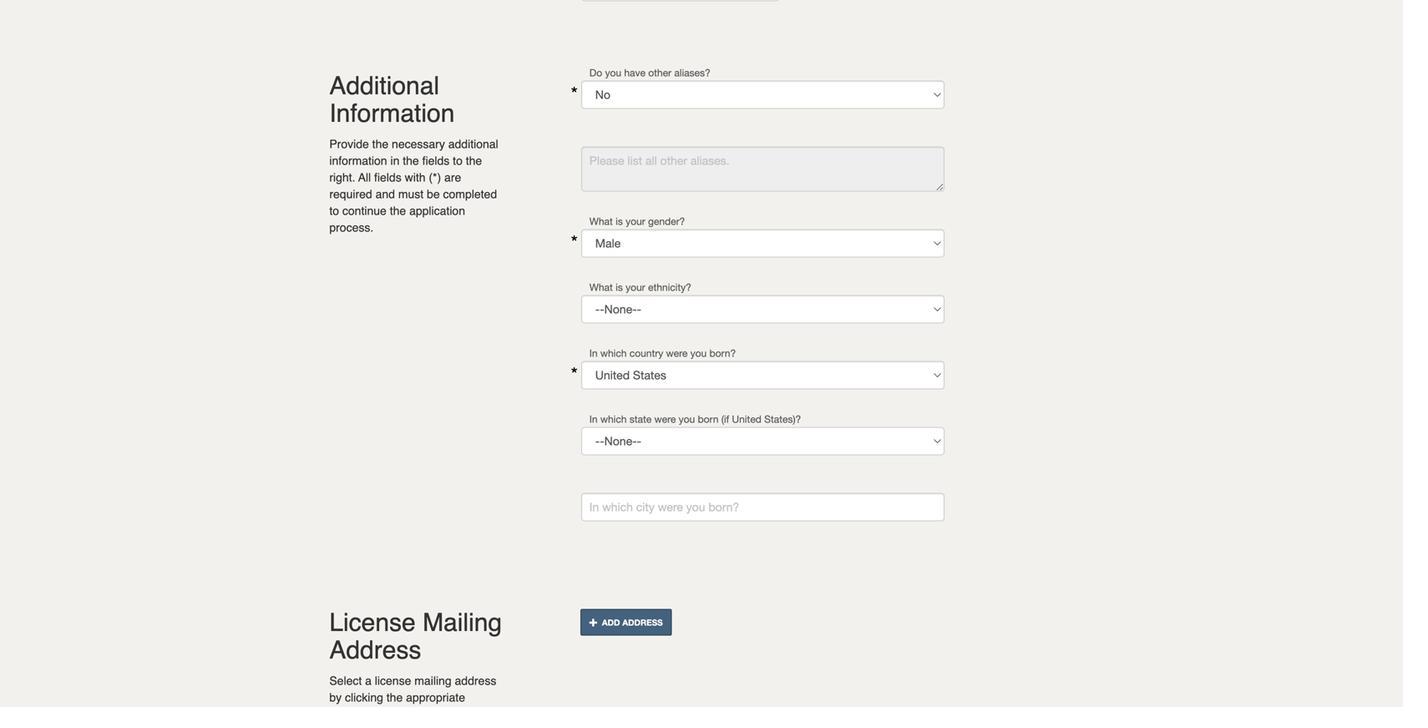 Task type: vqa. For each thing, say whether or not it's contained in the screenshot.
text field
no



Task type: describe. For each thing, give the bounding box(es) containing it.
your for gender?
[[626, 215, 646, 227]]

gender?
[[648, 215, 685, 227]]

application
[[409, 204, 465, 217]]

additional
[[448, 137, 499, 151]]

other for aliases?
[[649, 67, 672, 78]]

license mailing address
[[329, 609, 502, 665]]

in for in which state were you born (if united states)?
[[590, 413, 598, 425]]

address inside license mailing address
[[329, 636, 421, 665]]

country
[[630, 347, 664, 359]]

Other Phone Number text field
[[581, 0, 780, 1]]

license
[[375, 675, 411, 688]]

must
[[398, 187, 424, 201]]

states)?
[[765, 413, 801, 425]]

additional
[[329, 71, 440, 100]]

in for in which country were you born?
[[590, 347, 598, 359]]

add address button
[[581, 609, 672, 636]]

list
[[628, 154, 643, 167]]

your for ethnicity?
[[626, 281, 646, 293]]

do
[[590, 67, 603, 78]]

a
[[365, 675, 372, 688]]

born? for in which country were you born?
[[710, 347, 736, 359]]

in which state were you born (if united states)?
[[590, 413, 801, 425]]

information
[[329, 154, 387, 167]]

0 vertical spatial to
[[453, 154, 463, 167]]

required
[[329, 187, 372, 201]]

you right do
[[605, 67, 622, 78]]

united
[[732, 413, 762, 425]]

which for city
[[602, 500, 633, 514]]

necessary
[[392, 137, 445, 151]]

are
[[445, 171, 461, 184]]

add address
[[602, 618, 663, 628]]

ethnicity?
[[648, 281, 692, 293]]

0 horizontal spatial fields
[[374, 171, 402, 184]]

in which country were you born?
[[590, 347, 736, 359]]

city
[[636, 500, 655, 514]]

address
[[455, 675, 497, 688]]

provide the necessary additional information in the fields to the right. all fields with (*) are required and must be completed to continue the application process.
[[329, 137, 499, 234]]

Please list all other aliases. text field
[[581, 146, 945, 192]]

what for what is your ethnicity?
[[590, 281, 613, 293]]

what for what is your gender?
[[590, 215, 613, 227]]

select
[[329, 675, 362, 688]]

in for in which city were you born?
[[590, 500, 599, 514]]

you for country
[[691, 347, 707, 359]]



Task type: locate. For each thing, give the bounding box(es) containing it.
1 your from the top
[[626, 215, 646, 227]]

aliases.
[[691, 154, 730, 167]]

license
[[329, 609, 416, 637]]

provide
[[329, 137, 369, 151]]

in left state
[[590, 413, 598, 425]]

aliases?
[[675, 67, 711, 78]]

1 vertical spatial other
[[661, 154, 688, 167]]

1 vertical spatial born?
[[709, 500, 740, 514]]

is for ethnicity?
[[616, 281, 623, 293]]

plus image
[[590, 619, 602, 627]]

0 vertical spatial in
[[590, 347, 598, 359]]

the down and
[[390, 204, 406, 217]]

the inside select a license mailing address by clicking the appropriat
[[387, 691, 403, 705]]

1 horizontal spatial fields
[[422, 154, 450, 167]]

in
[[590, 347, 598, 359], [590, 413, 598, 425], [590, 500, 599, 514]]

to
[[453, 154, 463, 167], [329, 204, 339, 217]]

completed
[[443, 187, 497, 201]]

1 vertical spatial is
[[616, 281, 623, 293]]

mailing
[[415, 675, 452, 688]]

2 your from the top
[[626, 281, 646, 293]]

select a license mailing address by clicking the appropriat
[[329, 675, 499, 708]]

2 vertical spatial which
[[602, 500, 633, 514]]

other right have
[[649, 67, 672, 78]]

1 what from the top
[[590, 215, 613, 227]]

0 horizontal spatial to
[[329, 204, 339, 217]]

is left the "ethnicity?" in the left top of the page
[[616, 281, 623, 293]]

were for city
[[658, 500, 683, 514]]

1 in from the top
[[590, 347, 598, 359]]

what down please
[[590, 215, 613, 227]]

the right in
[[403, 154, 419, 167]]

1 vertical spatial fields
[[374, 171, 402, 184]]

2 vertical spatial in
[[590, 500, 599, 514]]

born? up (if
[[710, 347, 736, 359]]

which for state
[[601, 413, 627, 425]]

be
[[427, 187, 440, 201]]

fields
[[422, 154, 450, 167], [374, 171, 402, 184]]

0 vertical spatial your
[[626, 215, 646, 227]]

all
[[358, 171, 371, 184]]

In which city were you born? text field
[[581, 493, 945, 522]]

2 vertical spatial were
[[658, 500, 683, 514]]

your
[[626, 215, 646, 227], [626, 281, 646, 293]]

in left country
[[590, 347, 598, 359]]

in
[[391, 154, 400, 167]]

you left born
[[679, 413, 695, 425]]

what is your gender?
[[590, 215, 685, 227]]

the
[[372, 137, 389, 151], [403, 154, 419, 167], [466, 154, 482, 167], [390, 204, 406, 217], [387, 691, 403, 705]]

fields up (*)
[[422, 154, 450, 167]]

process.
[[329, 221, 374, 234]]

which left 'city'
[[602, 500, 633, 514]]

0 horizontal spatial address
[[329, 636, 421, 665]]

were for state
[[655, 413, 676, 425]]

which
[[601, 347, 627, 359], [601, 413, 627, 425], [602, 500, 633, 514]]

the up information on the top left of page
[[372, 137, 389, 151]]

1 vertical spatial what
[[590, 281, 613, 293]]

clicking
[[345, 691, 383, 705]]

2 what from the top
[[590, 281, 613, 293]]

(*)
[[429, 171, 441, 184]]

in which city were you born?
[[590, 500, 740, 514]]

with
[[405, 171, 426, 184]]

other for aliases.
[[661, 154, 688, 167]]

born
[[698, 413, 719, 425]]

is
[[616, 215, 623, 227], [616, 281, 623, 293]]

what
[[590, 215, 613, 227], [590, 281, 613, 293]]

please
[[590, 154, 625, 167]]

0 vertical spatial what
[[590, 215, 613, 227]]

address
[[623, 618, 663, 628], [329, 636, 421, 665]]

2 is from the top
[[616, 281, 623, 293]]

3 in from the top
[[590, 500, 599, 514]]

please list all other aliases.
[[590, 154, 730, 167]]

additional information
[[329, 71, 455, 128]]

were right 'city'
[[658, 500, 683, 514]]

you for state
[[679, 413, 695, 425]]

mailing
[[423, 609, 502, 637]]

what left the "ethnicity?" in the left top of the page
[[590, 281, 613, 293]]

0 vertical spatial other
[[649, 67, 672, 78]]

were right country
[[666, 347, 688, 359]]

do you have other aliases?
[[590, 67, 711, 78]]

were right state
[[655, 413, 676, 425]]

in left 'city'
[[590, 500, 599, 514]]

the down license
[[387, 691, 403, 705]]

is for gender?
[[616, 215, 623, 227]]

1 horizontal spatial address
[[623, 618, 663, 628]]

were for country
[[666, 347, 688, 359]]

fields up and
[[374, 171, 402, 184]]

your left gender?
[[626, 215, 646, 227]]

(if
[[722, 413, 730, 425]]

is left gender?
[[616, 215, 623, 227]]

continue
[[342, 204, 387, 217]]

1 vertical spatial your
[[626, 281, 646, 293]]

right.
[[329, 171, 355, 184]]

you right country
[[691, 347, 707, 359]]

0 vertical spatial fields
[[422, 154, 450, 167]]

0 vertical spatial is
[[616, 215, 623, 227]]

other right all
[[661, 154, 688, 167]]

address right add at the bottom of page
[[623, 618, 663, 628]]

other
[[649, 67, 672, 78], [661, 154, 688, 167]]

what is your ethnicity?
[[590, 281, 692, 293]]

0 vertical spatial address
[[623, 618, 663, 628]]

by
[[329, 691, 342, 705]]

born? for in which city were you born?
[[709, 500, 740, 514]]

information
[[329, 99, 455, 128]]

state
[[630, 413, 652, 425]]

your left the "ethnicity?" in the left top of the page
[[626, 281, 646, 293]]

born? right 'city'
[[709, 500, 740, 514]]

address up a
[[329, 636, 421, 665]]

0 vertical spatial were
[[666, 347, 688, 359]]

which left country
[[601, 347, 627, 359]]

1 is from the top
[[616, 215, 623, 227]]

1 vertical spatial in
[[590, 413, 598, 425]]

and
[[376, 187, 395, 201]]

1 vertical spatial address
[[329, 636, 421, 665]]

the down additional
[[466, 154, 482, 167]]

born?
[[710, 347, 736, 359], [709, 500, 740, 514]]

2 in from the top
[[590, 413, 598, 425]]

you right 'city'
[[687, 500, 706, 514]]

1 vertical spatial to
[[329, 204, 339, 217]]

were
[[666, 347, 688, 359], [655, 413, 676, 425], [658, 500, 683, 514]]

you
[[605, 67, 622, 78], [691, 347, 707, 359], [679, 413, 695, 425], [687, 500, 706, 514]]

1 vertical spatial which
[[601, 413, 627, 425]]

you for city
[[687, 500, 706, 514]]

address inside button
[[623, 618, 663, 628]]

have
[[624, 67, 646, 78]]

add
[[602, 618, 620, 628]]

all
[[646, 154, 657, 167]]

1 horizontal spatial to
[[453, 154, 463, 167]]

1 vertical spatial were
[[655, 413, 676, 425]]

0 vertical spatial which
[[601, 347, 627, 359]]

0 vertical spatial born?
[[710, 347, 736, 359]]

to up are
[[453, 154, 463, 167]]

which for country
[[601, 347, 627, 359]]

which left state
[[601, 413, 627, 425]]

to down required
[[329, 204, 339, 217]]



